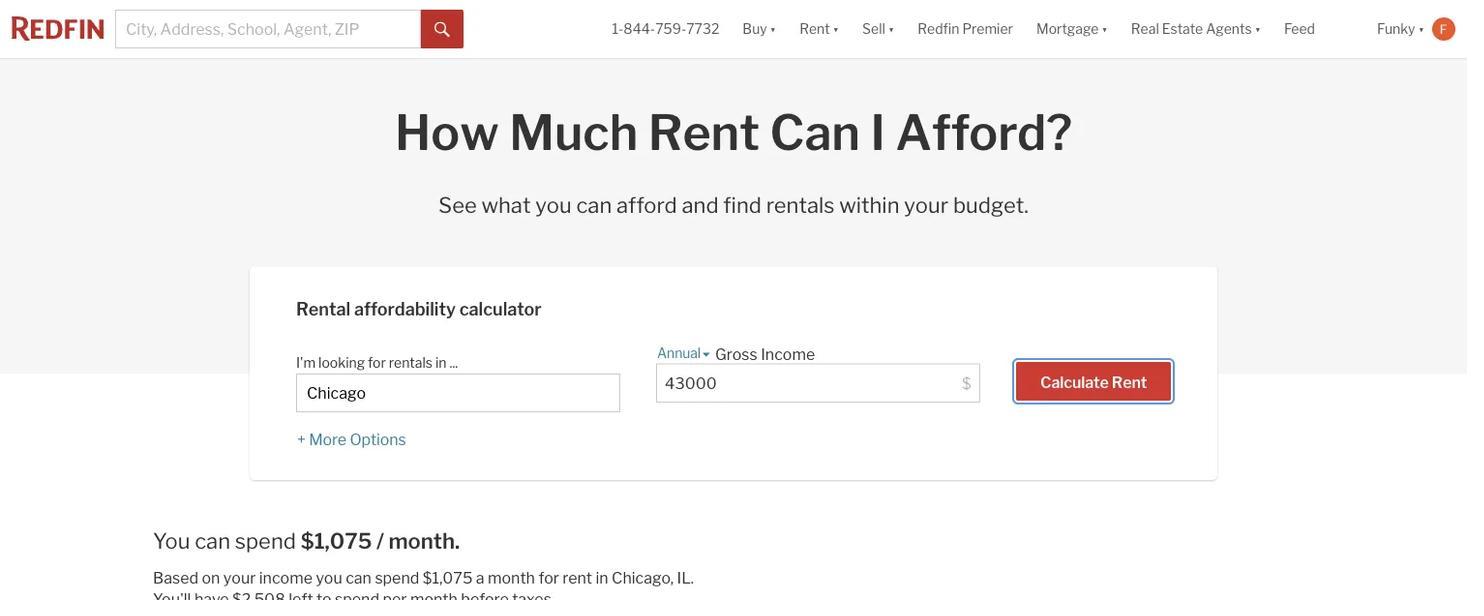 Task type: locate. For each thing, give the bounding box(es) containing it.
spend down /
[[375, 568, 419, 587]]

▾ left "user photo"
[[1419, 21, 1425, 37]]

in
[[436, 354, 447, 371], [596, 568, 608, 587]]

estate
[[1162, 21, 1203, 37]]

can up the on
[[195, 528, 230, 554]]

how much rent can i afford?
[[395, 103, 1072, 162]]

2 ▾ from the left
[[833, 21, 839, 37]]

annual button
[[656, 345, 702, 363]]

4 ▾ from the left
[[1102, 21, 1108, 37]]

844-
[[624, 21, 655, 37]]

rentals right find
[[766, 192, 835, 218]]

redfin premier button
[[906, 0, 1025, 58]]

can left afford
[[576, 192, 612, 218]]

rent up and at the left
[[648, 103, 760, 162]]

for left rent
[[539, 568, 559, 587]]

buy
[[743, 21, 767, 37]]

calculate
[[1041, 373, 1109, 392]]

1 horizontal spatial rentals
[[766, 192, 835, 218]]

3 ▾ from the left
[[888, 21, 895, 37]]

rental affordability calculator
[[296, 298, 542, 320]]

rent
[[800, 21, 830, 37], [648, 103, 760, 162], [1112, 373, 1147, 392]]

2 vertical spatial can
[[346, 568, 372, 587]]

i'm looking for rentals in ...
[[296, 354, 461, 371]]

7732
[[686, 21, 720, 37]]

real estate agents ▾ link
[[1131, 0, 1261, 58]]

$1,075 left a
[[423, 568, 473, 587]]

1 ▾ from the left
[[770, 21, 776, 37]]

rent right calculate
[[1112, 373, 1147, 392]]

1 vertical spatial your
[[223, 568, 256, 587]]

...
[[450, 354, 458, 371]]

in right rent
[[596, 568, 608, 587]]

real estate agents ▾
[[1131, 21, 1261, 37]]

calculate rent
[[1041, 373, 1147, 392]]

▾ right the buy
[[770, 21, 776, 37]]

user photo image
[[1433, 17, 1456, 41]]

1 horizontal spatial in
[[596, 568, 608, 587]]

Income before taxes text field
[[665, 374, 956, 393]]

.
[[691, 568, 694, 587]]

0 horizontal spatial in
[[436, 354, 447, 371]]

0 vertical spatial $1,075
[[301, 528, 372, 554]]

gross
[[715, 345, 758, 363]]

a
[[476, 568, 485, 587]]

▾ for sell ▾
[[888, 21, 895, 37]]

0 horizontal spatial spend
[[235, 528, 296, 554]]

rentals left ...
[[389, 354, 433, 371]]

for right looking in the bottom left of the page
[[368, 354, 386, 371]]

affordability
[[354, 298, 456, 320]]

1-844-759-7732
[[612, 21, 720, 37]]

0 horizontal spatial rentals
[[389, 354, 433, 371]]

mortgage
[[1037, 21, 1099, 37]]

more
[[309, 430, 347, 449]]

0 horizontal spatial rent
[[648, 103, 760, 162]]

$1,075 left /
[[301, 528, 372, 554]]

rent
[[563, 568, 592, 587]]

1 vertical spatial in
[[596, 568, 608, 587]]

sell ▾ button
[[851, 0, 906, 58]]

0 vertical spatial your
[[904, 192, 949, 218]]

1 vertical spatial can
[[195, 528, 230, 554]]

can
[[770, 103, 860, 162]]

rentals
[[766, 192, 835, 218], [389, 354, 433, 371]]

see what you can afford and find rentals within your budget.
[[439, 192, 1029, 218]]

your right the within
[[904, 192, 949, 218]]

real
[[1131, 21, 1159, 37]]

i'm
[[296, 354, 316, 371]]

1 horizontal spatial your
[[904, 192, 949, 218]]

how
[[395, 103, 499, 162]]

rent right 'buy ▾'
[[800, 21, 830, 37]]

1 vertical spatial rent
[[648, 103, 760, 162]]

rent ▾ button
[[788, 0, 851, 58]]

and
[[682, 192, 719, 218]]

budget.
[[953, 192, 1029, 218]]

redfin premier
[[918, 21, 1013, 37]]

+ more options button
[[296, 430, 407, 449]]

1-844-759-7732 link
[[612, 21, 720, 37]]

submit search image
[[435, 22, 450, 37]]

▾ right the mortgage
[[1102, 21, 1108, 37]]

▾ right sell
[[888, 21, 895, 37]]

1 vertical spatial spend
[[375, 568, 419, 587]]

0 vertical spatial spend
[[235, 528, 296, 554]]

1 horizontal spatial rent
[[800, 21, 830, 37]]

0 vertical spatial for
[[368, 354, 386, 371]]

looking
[[319, 354, 365, 371]]

1 horizontal spatial for
[[539, 568, 559, 587]]

you right what
[[535, 192, 572, 218]]

0 vertical spatial can
[[576, 192, 612, 218]]

rent ▾ button
[[800, 0, 839, 58]]

mortgage ▾ button
[[1037, 0, 1108, 58]]

premier
[[963, 21, 1013, 37]]

options
[[350, 430, 406, 449]]

▾
[[770, 21, 776, 37], [833, 21, 839, 37], [888, 21, 895, 37], [1102, 21, 1108, 37], [1255, 21, 1261, 37], [1419, 21, 1425, 37]]

1 horizontal spatial can
[[346, 568, 372, 587]]

▾ right agents
[[1255, 21, 1261, 37]]

buy ▾ button
[[731, 0, 788, 58]]

1 vertical spatial rentals
[[389, 354, 433, 371]]

+ more options
[[297, 430, 406, 449]]

your right the on
[[223, 568, 256, 587]]

▾ left sell
[[833, 21, 839, 37]]

1 vertical spatial for
[[539, 568, 559, 587]]

what
[[482, 192, 531, 218]]

$1,075
[[301, 528, 372, 554], [423, 568, 473, 587]]

6 ▾ from the left
[[1419, 21, 1425, 37]]

you down 'you can spend $1,075 / month.'
[[316, 568, 342, 587]]

0 vertical spatial you
[[535, 192, 572, 218]]

0 vertical spatial rent
[[800, 21, 830, 37]]

0 horizontal spatial you
[[316, 568, 342, 587]]

1-
[[612, 21, 624, 37]]

0 horizontal spatial for
[[368, 354, 386, 371]]

759-
[[655, 21, 686, 37]]

you
[[535, 192, 572, 218], [316, 568, 342, 587]]

in left ...
[[436, 354, 447, 371]]

spend up "income"
[[235, 528, 296, 554]]

1 horizontal spatial you
[[535, 192, 572, 218]]

2 vertical spatial rent
[[1112, 373, 1147, 392]]

rent ▾
[[800, 21, 839, 37]]

i
[[871, 103, 885, 162]]

feed button
[[1273, 0, 1366, 58]]

can down 'you can spend $1,075 / month.'
[[346, 568, 372, 587]]

buy ▾
[[743, 21, 776, 37]]

your
[[904, 192, 949, 218], [223, 568, 256, 587]]

calculator
[[459, 298, 542, 320]]

1 horizontal spatial $1,075
[[423, 568, 473, 587]]

funky
[[1377, 21, 1416, 37]]

spend
[[235, 528, 296, 554], [375, 568, 419, 587]]

$
[[962, 374, 972, 393]]

City, Address, School, Agent, ZIP search field
[[115, 10, 421, 48]]

1 vertical spatial you
[[316, 568, 342, 587]]

can
[[576, 192, 612, 218], [195, 528, 230, 554], [346, 568, 372, 587]]

2 horizontal spatial rent
[[1112, 373, 1147, 392]]

for
[[368, 354, 386, 371], [539, 568, 559, 587]]



Task type: vqa. For each thing, say whether or not it's contained in the screenshot.
the Rent ▾
yes



Task type: describe. For each thing, give the bounding box(es) containing it.
month.
[[389, 528, 460, 554]]

▾ for rent ▾
[[833, 21, 839, 37]]

within
[[839, 192, 900, 218]]

▾ for buy ▾
[[770, 21, 776, 37]]

funky ▾
[[1377, 21, 1425, 37]]

0 horizontal spatial can
[[195, 528, 230, 554]]

City, neighborhood, or zip code search field
[[296, 374, 620, 412]]

5 ▾ from the left
[[1255, 21, 1261, 37]]

find
[[723, 192, 762, 218]]

on
[[202, 568, 220, 587]]

calculate rent button
[[1016, 362, 1171, 401]]

see
[[439, 192, 477, 218]]

2 horizontal spatial can
[[576, 192, 612, 218]]

sell ▾ button
[[863, 0, 895, 58]]

afford
[[617, 192, 677, 218]]

▾ for mortgage ▾
[[1102, 21, 1108, 37]]

you
[[153, 528, 190, 554]]

much
[[509, 103, 638, 162]]

feed
[[1284, 21, 1315, 37]]

1 vertical spatial $1,075
[[423, 568, 473, 587]]

sell
[[863, 21, 886, 37]]

annual
[[657, 345, 701, 361]]

based on your income you can spend $1,075 a month for rent in chicago, il .
[[153, 568, 694, 587]]

afford?
[[895, 103, 1072, 162]]

il
[[677, 568, 691, 587]]

0 horizontal spatial your
[[223, 568, 256, 587]]

rent inside rent ▾ dropdown button
[[800, 21, 830, 37]]

month
[[488, 568, 535, 587]]

gross income
[[715, 345, 815, 363]]

you can spend $1,075 / month.
[[153, 528, 460, 554]]

agents
[[1206, 21, 1252, 37]]

real estate agents ▾ button
[[1120, 0, 1273, 58]]

0 vertical spatial in
[[436, 354, 447, 371]]

buy ▾ button
[[743, 0, 776, 58]]

/
[[377, 528, 384, 554]]

▾ for funky ▾
[[1419, 21, 1425, 37]]

redfin
[[918, 21, 960, 37]]

based
[[153, 568, 198, 587]]

0 horizontal spatial $1,075
[[301, 528, 372, 554]]

0 vertical spatial rentals
[[766, 192, 835, 218]]

1 horizontal spatial spend
[[375, 568, 419, 587]]

mortgage ▾ button
[[1025, 0, 1120, 58]]

mortgage ▾
[[1037, 21, 1108, 37]]

sell ▾
[[863, 21, 895, 37]]

chicago,
[[612, 568, 674, 587]]

income
[[761, 345, 815, 363]]

rent inside "calculate rent" button
[[1112, 373, 1147, 392]]

+
[[297, 430, 306, 449]]

rental
[[296, 298, 351, 320]]

income
[[259, 568, 313, 587]]



